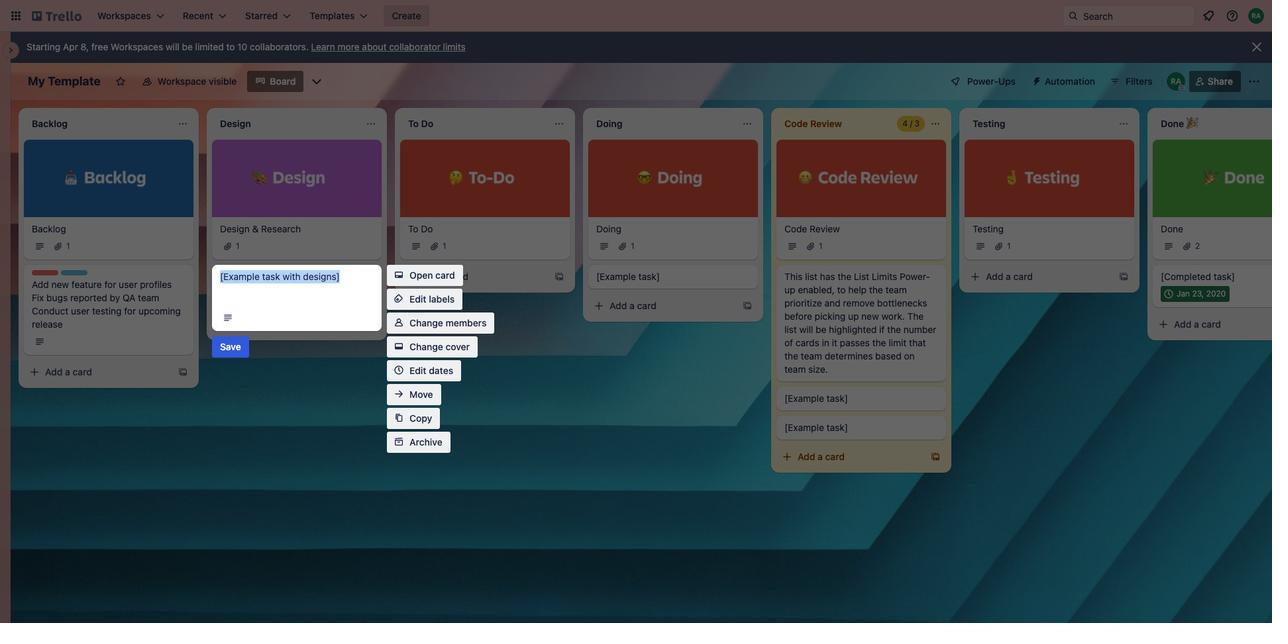 Task type: locate. For each thing, give the bounding box(es) containing it.
up up highlighted in the right bottom of the page
[[848, 311, 859, 322]]

1 up "open card"
[[443, 241, 446, 251]]

review
[[810, 223, 840, 234]]

0 vertical spatial be
[[182, 41, 193, 52]]

collaborator
[[389, 41, 441, 52]]

this
[[785, 271, 803, 282]]

add a card
[[422, 271, 469, 282], [986, 271, 1033, 282], [610, 300, 657, 311], [233, 319, 280, 330], [1175, 319, 1222, 330], [45, 366, 92, 378], [798, 451, 845, 462]]

1 vertical spatial change
[[410, 341, 443, 353]]

Search field
[[1079, 6, 1195, 26]]

6 1 from the left
[[1008, 241, 1011, 251]]

to up and
[[838, 284, 846, 295]]

1 horizontal spatial up
[[848, 311, 859, 322]]

edit left dates
[[410, 365, 427, 376]]

create from template… image
[[1119, 271, 1129, 282], [178, 367, 188, 378], [931, 452, 941, 462]]

the down the "of"
[[785, 350, 799, 362]]

4
[[903, 119, 908, 129]]

ups
[[999, 76, 1016, 87]]

board link
[[247, 71, 304, 92]]

list up the "of"
[[785, 324, 797, 335]]

1 horizontal spatial to
[[838, 284, 846, 295]]

1 change from the top
[[410, 317, 443, 329]]

be left limited
[[182, 41, 193, 52]]

will
[[166, 41, 179, 52], [800, 324, 814, 335]]

1 vertical spatial up
[[848, 311, 859, 322]]

the right if on the bottom right
[[888, 324, 901, 335]]

research
[[261, 223, 301, 234]]

ruby anderson (rubyanderson7) image
[[1249, 8, 1265, 24]]

2 vertical spatial [example task] link
[[785, 421, 939, 435]]

0 vertical spatial power-
[[968, 76, 999, 87]]

1 up the color: sky, title: none image
[[66, 241, 70, 251]]

the down limits
[[870, 284, 883, 295]]

1 vertical spatial edit
[[410, 365, 427, 376]]

on
[[904, 350, 915, 362]]

enabled,
[[798, 284, 835, 295]]

edit dates button
[[387, 361, 461, 382]]

0 horizontal spatial user
[[71, 305, 90, 317]]

team inside 'add new feature for user profiles fix bugs reported by qa team conduct user testing for upcoming release'
[[138, 292, 159, 303]]

change cover
[[410, 341, 470, 353]]

2 change from the top
[[410, 341, 443, 353]]

template
[[48, 74, 101, 88]]

a
[[441, 271, 447, 282], [1006, 271, 1011, 282], [630, 300, 635, 311], [253, 319, 258, 330], [1194, 319, 1200, 330], [65, 366, 70, 378], [818, 451, 823, 462]]

starting apr 8, free workspaces will be limited to 10 collaborators. learn more about collaborator limits
[[27, 41, 466, 52]]

automation button
[[1027, 71, 1104, 92]]

change down edit labels button
[[410, 317, 443, 329]]

my
[[28, 74, 45, 88]]

new
[[51, 279, 69, 290], [862, 311, 879, 322]]

change for change cover
[[410, 341, 443, 353]]

user up the qa in the top left of the page
[[119, 279, 137, 290]]

0 horizontal spatial to
[[226, 41, 235, 52]]

has
[[820, 271, 835, 282]]

bottlenecks
[[878, 297, 928, 309]]

for
[[104, 279, 116, 290], [124, 305, 136, 317]]

2 vertical spatial create from template… image
[[931, 452, 941, 462]]

4 / 3
[[903, 119, 920, 129]]

1 vertical spatial user
[[71, 305, 90, 317]]

1 down review
[[819, 241, 823, 251]]

the down if on the bottom right
[[873, 337, 887, 348]]

0 notifications image
[[1201, 8, 1217, 24]]

limit
[[889, 337, 907, 348]]

up
[[785, 284, 796, 295], [848, 311, 859, 322]]

1 vertical spatial create from template… image
[[742, 301, 753, 311]]

number
[[904, 324, 937, 335]]

0 horizontal spatial new
[[51, 279, 69, 290]]

1 horizontal spatial will
[[800, 324, 814, 335]]

0 horizontal spatial list
[[785, 324, 797, 335]]

edit left "labels"
[[410, 294, 427, 305]]

new up bugs
[[51, 279, 69, 290]]

4 1 from the left
[[631, 241, 635, 251]]

0 horizontal spatial create from template… image
[[554, 271, 565, 282]]

1 horizontal spatial new
[[862, 311, 879, 322]]

for down the qa in the top left of the page
[[124, 305, 136, 317]]

edit dates
[[410, 365, 453, 376]]

[example task] for [example task] link to the bottom
[[785, 422, 848, 433]]

1 horizontal spatial be
[[816, 324, 827, 335]]

2 horizontal spatial create from template… image
[[1119, 271, 1129, 282]]

my template
[[28, 74, 101, 88]]

1 vertical spatial create from template… image
[[178, 367, 188, 378]]

add a card for add a card button for the top create from template… icon
[[422, 271, 469, 282]]

open
[[410, 270, 433, 281]]

0 horizontal spatial for
[[104, 279, 116, 290]]

code review
[[785, 223, 840, 234]]

starting
[[27, 41, 60, 52]]

color: red, title: none image
[[32, 270, 58, 275]]

edit labels
[[410, 294, 455, 305]]

1 vertical spatial [example task] link
[[785, 392, 939, 405]]

will up cards
[[800, 324, 814, 335]]

1 down doing link
[[631, 241, 635, 251]]

primary element
[[0, 0, 1273, 32]]

add a card button for create from template… image corresponding to code review
[[777, 446, 923, 468]]

[example task] link
[[597, 270, 750, 283], [785, 392, 939, 405], [785, 421, 939, 435]]

[example task]
[[597, 271, 660, 282], [785, 393, 848, 404], [785, 422, 848, 433]]

add
[[422, 271, 439, 282], [986, 271, 1004, 282], [32, 279, 49, 290], [610, 300, 627, 311], [233, 319, 251, 330], [1175, 319, 1192, 330], [45, 366, 63, 378], [798, 451, 816, 462]]

2 vertical spatial [example task]
[[785, 422, 848, 433]]

copy
[[410, 413, 432, 424]]

1 for code review
[[819, 241, 823, 251]]

0 vertical spatial user
[[119, 279, 137, 290]]

jan 23, 2020
[[1177, 289, 1226, 299]]

add a card button for create from template… image associated with backlog
[[24, 362, 170, 383]]

0 horizontal spatial create from template… image
[[178, 367, 188, 378]]

1 vertical spatial will
[[800, 324, 814, 335]]

change inside button
[[410, 317, 443, 329]]

add a card for add a card button associated with create from template… image corresponding to code review
[[798, 451, 845, 462]]

1 horizontal spatial user
[[119, 279, 137, 290]]

1 for testing
[[1008, 241, 1011, 251]]

change up "edit dates" button
[[410, 341, 443, 353]]

new inside this list has the list limits power- up enabled, to help the team prioritize and remove bottlenecks before picking up new work. the list will be highlighted if the number of cards in it passes the limit that the team determines based on team size.
[[862, 311, 879, 322]]

power- inside 'button'
[[968, 76, 999, 87]]

1 horizontal spatial create from template… image
[[742, 301, 753, 311]]

move
[[410, 389, 433, 400]]

user
[[119, 279, 137, 290], [71, 305, 90, 317]]

done
[[1161, 223, 1184, 234]]

task
[[262, 271, 280, 282]]

prioritize
[[785, 297, 822, 309]]

0 vertical spatial new
[[51, 279, 69, 290]]

do
[[421, 223, 433, 234]]

code review link
[[785, 222, 939, 236]]

0 vertical spatial up
[[785, 284, 796, 295]]

1 horizontal spatial power-
[[968, 76, 999, 87]]

create from template… image for code review
[[931, 452, 941, 462]]

will right workspaces
[[166, 41, 179, 52]]

board
[[270, 76, 296, 87]]

testing
[[92, 305, 122, 317]]

create from template… image
[[554, 271, 565, 282], [742, 301, 753, 311]]

1 1 from the left
[[66, 241, 70, 251]]

list up "enabled,"
[[805, 271, 818, 282]]

fix
[[32, 292, 44, 303]]

1 down design
[[236, 241, 240, 251]]

design & research
[[220, 223, 301, 234]]

to left 10
[[226, 41, 235, 52]]

1 vertical spatial power-
[[900, 271, 930, 282]]

1 horizontal spatial create from template… image
[[931, 452, 941, 462]]

1 horizontal spatial for
[[124, 305, 136, 317]]

0 vertical spatial create from template… image
[[1119, 271, 1129, 282]]

8,
[[81, 41, 89, 52]]

up down this
[[785, 284, 796, 295]]

0 horizontal spatial will
[[166, 41, 179, 52]]

based
[[876, 350, 902, 362]]

the right has
[[838, 271, 852, 282]]

profiles
[[140, 279, 172, 290]]

list
[[805, 271, 818, 282], [785, 324, 797, 335]]

0 vertical spatial change
[[410, 317, 443, 329]]

change inside button
[[410, 341, 443, 353]]

0 vertical spatial [example task]
[[597, 271, 660, 282]]

ruby anderson (rubyanderson7) image
[[1167, 72, 1186, 91]]

star or unstar board image
[[115, 76, 126, 87]]

10
[[238, 41, 247, 52]]

team down profiles
[[138, 292, 159, 303]]

this list has the list limits power- up enabled, to help the team prioritize and remove bottlenecks before picking up new work. the list will be highlighted if the number of cards in it passes the limit that the team determines based on team size.
[[785, 271, 937, 375]]

with
[[283, 271, 301, 282]]

for up by
[[104, 279, 116, 290]]

create from template… image for backlog
[[178, 367, 188, 378]]

5 1 from the left
[[819, 241, 823, 251]]

limited
[[195, 41, 224, 52]]

0 horizontal spatial be
[[182, 41, 193, 52]]

more
[[338, 41, 360, 52]]

customize views image
[[310, 75, 324, 88]]

1 vertical spatial [example task]
[[785, 393, 848, 404]]

3 1 from the left
[[443, 241, 446, 251]]

qa
[[123, 292, 135, 303]]

[example task with designs] link
[[220, 270, 374, 283]]

0 vertical spatial create from template… image
[[554, 271, 565, 282]]

filters
[[1126, 76, 1153, 87]]

1 vertical spatial be
[[816, 324, 827, 335]]

new down remove at the top of page
[[862, 311, 879, 322]]

add new feature for user profiles fix bugs reported by qa team conduct user testing for upcoming release
[[32, 279, 181, 330]]

0 vertical spatial list
[[805, 271, 818, 282]]

copy button
[[387, 408, 440, 430]]

add a card for rightmost create from template… icon's add a card button
[[610, 300, 657, 311]]

to
[[226, 41, 235, 52], [838, 284, 846, 295]]

1 down testing link
[[1008, 241, 1011, 251]]

1
[[66, 241, 70, 251], [236, 241, 240, 251], [443, 241, 446, 251], [631, 241, 635, 251], [819, 241, 823, 251], [1008, 241, 1011, 251]]

workspace visible
[[158, 76, 237, 87]]

0 vertical spatial to
[[226, 41, 235, 52]]

user down reported
[[71, 305, 90, 317]]

1 edit from the top
[[410, 294, 427, 305]]

1 vertical spatial to
[[838, 284, 846, 295]]

be
[[182, 41, 193, 52], [816, 324, 827, 335]]

archive
[[410, 437, 443, 448]]

limits
[[872, 271, 898, 282]]

change for change members
[[410, 317, 443, 329]]

1 vertical spatial new
[[862, 311, 879, 322]]

0 horizontal spatial power-
[[900, 271, 930, 282]]

new inside 'add new feature for user profiles fix bugs reported by qa team conduct user testing for upcoming release'
[[51, 279, 69, 290]]

2 edit from the top
[[410, 365, 427, 376]]

create
[[392, 10, 421, 21]]

be up in at the right of page
[[816, 324, 827, 335]]

[example
[[220, 271, 260, 282], [597, 271, 636, 282], [785, 393, 824, 404], [785, 422, 824, 433]]

upcoming
[[138, 305, 181, 317]]

will inside this list has the list limits power- up enabled, to help the team prioritize and remove bottlenecks before picking up new work. the list will be highlighted if the number of cards in it passes the limit that the team determines based on team size.
[[800, 324, 814, 335]]

be inside this list has the list limits power- up enabled, to help the team prioritize and remove bottlenecks before picking up new work. the list will be highlighted if the number of cards in it passes the limit that the team determines based on team size.
[[816, 324, 827, 335]]

[Example task with designs] text field
[[220, 270, 374, 308]]

0 vertical spatial edit
[[410, 294, 427, 305]]



Task type: describe. For each thing, give the bounding box(es) containing it.
limits
[[443, 41, 466, 52]]

feature
[[72, 279, 102, 290]]

&
[[252, 223, 259, 234]]

members
[[446, 317, 487, 329]]

0 horizontal spatial up
[[785, 284, 796, 295]]

conduct
[[32, 305, 68, 317]]

[completed task]
[[1161, 271, 1236, 282]]

about
[[362, 41, 387, 52]]

help
[[849, 284, 867, 295]]

/
[[910, 119, 913, 129]]

power- inside this list has the list limits power- up enabled, to help the team prioritize and remove bottlenecks before picking up new work. the list will be highlighted if the number of cards in it passes the limit that the team determines based on team size.
[[900, 271, 930, 282]]

1 for backlog
[[66, 241, 70, 251]]

free
[[91, 41, 108, 52]]

Jan 23, 2020 checkbox
[[1161, 286, 1230, 302]]

0 vertical spatial for
[[104, 279, 116, 290]]

[completed task] link
[[1161, 270, 1273, 283]]

it
[[832, 337, 838, 348]]

2 1 from the left
[[236, 241, 240, 251]]

1 vertical spatial list
[[785, 324, 797, 335]]

save
[[220, 341, 241, 353]]

edit labels button
[[387, 289, 463, 310]]

2020
[[1207, 289, 1226, 299]]

3
[[915, 119, 920, 129]]

dates
[[429, 365, 453, 376]]

open card
[[410, 270, 455, 281]]

cards
[[796, 337, 820, 348]]

change cover button
[[387, 337, 478, 358]]

work.
[[882, 311, 905, 322]]

collaborators.
[[250, 41, 309, 52]]

change members
[[410, 317, 487, 329]]

to do
[[408, 223, 433, 234]]

search image
[[1068, 11, 1079, 21]]

picking
[[815, 311, 846, 322]]

testing
[[973, 223, 1004, 234]]

learn more about collaborator limits link
[[311, 41, 466, 52]]

learn
[[311, 41, 335, 52]]

show menu image
[[1248, 75, 1261, 88]]

add a card button for rightmost create from template… icon
[[589, 295, 734, 317]]

the
[[908, 311, 924, 322]]

open card link
[[387, 265, 463, 286]]

apr
[[63, 41, 78, 52]]

edit for edit labels
[[410, 294, 427, 305]]

backlog link
[[32, 222, 186, 236]]

create button
[[384, 5, 429, 27]]

[example task] for [example task] link to the top
[[597, 271, 660, 282]]

color: sky, title: none image
[[61, 270, 87, 275]]

1 for doing
[[631, 241, 635, 251]]

to inside this list has the list limits power- up enabled, to help the team prioritize and remove bottlenecks before picking up new work. the list will be highlighted if the number of cards in it passes the limit that the team determines based on team size.
[[838, 284, 846, 295]]

power-ups button
[[941, 71, 1024, 92]]

2
[[1196, 241, 1201, 251]]

team up bottlenecks
[[886, 284, 907, 295]]

0 vertical spatial will
[[166, 41, 179, 52]]

in
[[822, 337, 830, 348]]

automation
[[1045, 76, 1096, 87]]

add a card for add a card button for create from template… image associated with backlog
[[45, 366, 92, 378]]

workspaces
[[111, 41, 163, 52]]

reported
[[70, 292, 107, 303]]

archive button
[[387, 432, 451, 453]]

move button
[[387, 384, 441, 406]]

cover
[[446, 341, 470, 353]]

testing link
[[973, 222, 1127, 236]]

0 vertical spatial [example task] link
[[597, 270, 750, 283]]

design & research link
[[220, 222, 374, 236]]

1 for to do
[[443, 241, 446, 251]]

doing
[[597, 223, 622, 234]]

workspace
[[158, 76, 206, 87]]

Board name text field
[[21, 71, 107, 92]]

add a card button for topmost create from template… image
[[965, 266, 1111, 287]]

list
[[854, 271, 870, 282]]

this list has the list limits power- up enabled, to help the team prioritize and remove bottlenecks before picking up new work. the list will be highlighted if the number of cards in it passes the limit that the team determines based on team size. link
[[785, 270, 939, 376]]

save button
[[212, 337, 249, 358]]

doing link
[[597, 222, 750, 236]]

[completed
[[1161, 271, 1212, 282]]

add inside 'add new feature for user profiles fix bugs reported by qa team conduct user testing for upcoming release'
[[32, 279, 49, 290]]

done link
[[1161, 222, 1273, 236]]

size.
[[809, 364, 828, 375]]

add a card for add a card button for topmost create from template… image
[[986, 271, 1033, 282]]

backlog
[[32, 223, 66, 234]]

add a card button for the top create from template… icon
[[400, 266, 546, 287]]

designs]
[[303, 271, 340, 282]]

workspace visible button
[[134, 71, 245, 92]]

of
[[785, 337, 793, 348]]

highlighted
[[829, 324, 877, 335]]

team left size.
[[785, 364, 806, 375]]

[example task] for the middle [example task] link
[[785, 393, 848, 404]]

team down cards
[[801, 350, 823, 362]]

to
[[408, 223, 419, 234]]

1 horizontal spatial list
[[805, 271, 818, 282]]

before
[[785, 311, 813, 322]]

by
[[110, 292, 120, 303]]

filters button
[[1106, 71, 1157, 92]]

[example inside [example task with designs] link
[[220, 271, 260, 282]]

remove
[[843, 297, 875, 309]]

share
[[1208, 76, 1234, 87]]

share button
[[1190, 71, 1241, 92]]

1 vertical spatial for
[[124, 305, 136, 317]]

labels
[[429, 294, 455, 305]]

design
[[220, 223, 250, 234]]

visible
[[209, 76, 237, 87]]

open information menu image
[[1226, 9, 1240, 23]]

[example task with designs]
[[220, 271, 340, 282]]

edit for edit dates
[[410, 365, 427, 376]]

power-ups
[[968, 76, 1016, 87]]

jan
[[1177, 289, 1191, 299]]

if
[[880, 324, 885, 335]]



Task type: vqa. For each thing, say whether or not it's contained in the screenshot.
Paused Paused - No need to discuss (#0)
no



